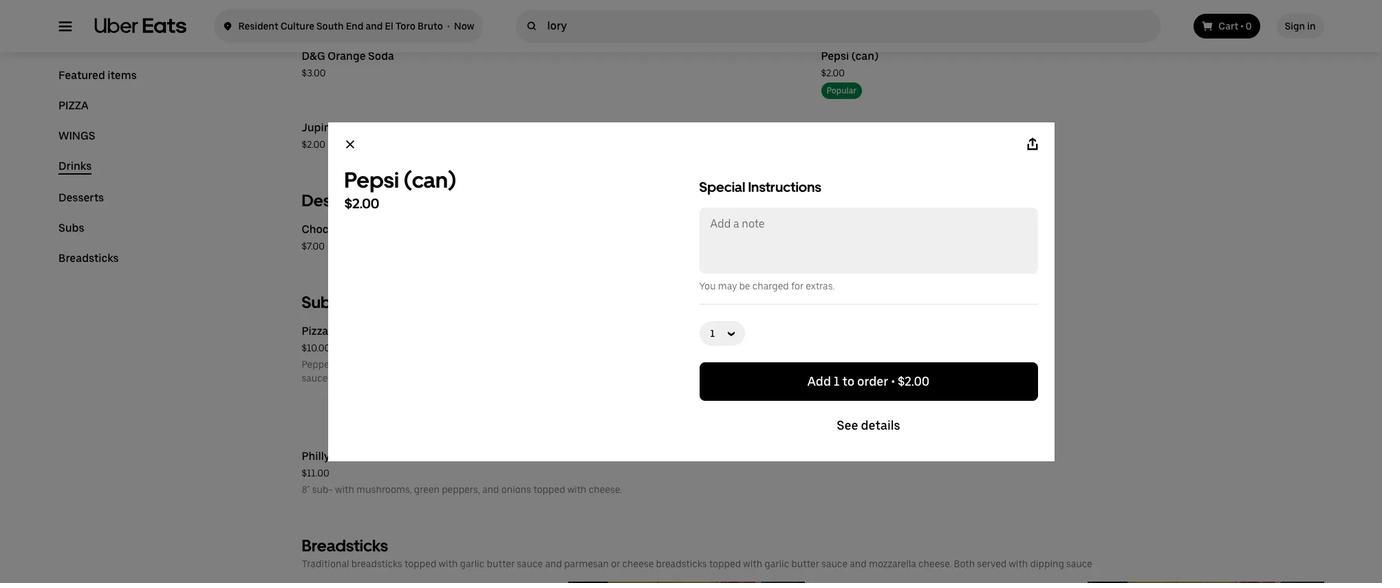 Task type: describe. For each thing, give the bounding box(es) containing it.
cheese inside breadsticks traditional breadsticks topped with garlic butter sauce and parmesan or cheese breadsticks topped with garlic butter sauce and mozzarella cheese. both served with dipping sauce
[[622, 559, 654, 570]]

tropical rhythms
[[821, 121, 912, 134]]

share ios image
[[1025, 137, 1039, 151]]

breadsticks for breadsticks
[[58, 252, 118, 265]]

soda
[[368, 50, 394, 63]]

culture
[[280, 21, 314, 32]]

featured items button
[[58, 69, 136, 83]]

$2.00 right order
[[898, 374, 930, 388]]

resident culture south end and el toro bruto • now
[[238, 21, 474, 32]]

sign in link
[[1277, 14, 1324, 39]]

drinks button
[[58, 160, 91, 175]]

special
[[699, 179, 745, 195]]

pepsi (can) $2.00 inside dialog dialog
[[344, 167, 457, 212]]

1
[[834, 374, 840, 388]]

cheese. inside breadsticks traditional breadsticks topped with garlic butter sauce and parmesan or cheese breadsticks topped with garlic butter sauce and mozzarella cheese. both served with dipping sauce
[[918, 559, 952, 570]]

extras.
[[806, 280, 835, 291]]

$7.00
[[302, 241, 325, 252]]

served
[[977, 559, 1007, 570]]

featured items
[[58, 69, 136, 82]]

be
[[739, 280, 750, 291]]

chocolate
[[302, 223, 354, 236]]

pizza
[[302, 325, 328, 338]]

$11.00
[[302, 468, 329, 479]]

desserts button
[[58, 191, 104, 205]]

0 vertical spatial subs
[[58, 222, 84, 235]]

both
[[954, 559, 975, 570]]

$2.00 inside 'jupina (can) $2.00'
[[302, 139, 325, 150]]

8" chicken philly
[[821, 359, 892, 370]]

pizza
[[58, 99, 88, 112]]

cheese. inside philly cheesesteak $11.00 8" sub- with mushrooms, green peppers, and onions topped with cheese.
[[589, 484, 622, 495]]

charged
[[752, 280, 789, 291]]

0 vertical spatial (can)
[[851, 50, 879, 63]]

jupina
[[302, 121, 337, 134]]

cart
[[1219, 21, 1238, 32]]

traditional
[[302, 559, 349, 570]]

special instructions
[[699, 179, 821, 195]]

may
[[718, 280, 737, 291]]

instructions
[[748, 179, 821, 195]]

philly
[[868, 359, 892, 370]]

(can) for jupina (can)
[[339, 121, 366, 134]]

see details
[[837, 418, 900, 432]]

deliver to image
[[222, 18, 233, 34]]

cheese inside the pizza sub $10.00 pepperoni and melted mozzarella cheese topped with pizza sauce
[[451, 359, 483, 370]]

8" inside philly cheesesteak $11.00 8" sub- with mushrooms, green peppers, and onions topped with cheese.
[[302, 484, 310, 495]]

el
[[385, 21, 393, 32]]

breadsticks button
[[58, 252, 118, 266]]

$2.00 up popular
[[821, 67, 845, 78]]

melted
[[368, 359, 399, 370]]

• inside dialog dialog
[[891, 374, 895, 388]]

$3.00
[[302, 67, 326, 78]]

and inside philly cheesesteak $11.00 8" sub- with mushrooms, green peppers, and onions topped with cheese.
[[482, 484, 499, 495]]

you
[[699, 280, 716, 291]]

to
[[842, 374, 855, 388]]

and inside the pizza sub $10.00 pepperoni and melted mozzarella cheese topped with pizza sauce
[[349, 359, 366, 370]]

details
[[861, 418, 900, 432]]

onions
[[501, 484, 531, 495]]

topped inside philly cheesesteak $11.00 8" sub- with mushrooms, green peppers, and onions topped with cheese.
[[533, 484, 565, 495]]

navigation containing featured items
[[58, 69, 269, 282]]

south
[[316, 21, 344, 32]]

1 breadsticks from the left
[[351, 559, 402, 570]]

d&g orange soda $3.00
[[302, 50, 394, 78]]

pizza
[[540, 359, 563, 370]]

$10.00
[[302, 343, 330, 354]]

you may be charged for extras.
[[699, 280, 835, 291]]

tropical
[[821, 121, 863, 134]]

breadsticks traditional breadsticks topped with garlic butter sauce and parmesan or cheese breadsticks topped with garlic butter sauce and mozzarella cheese. both served with dipping sauce
[[302, 536, 1092, 570]]

topped inside the pizza sub $10.00 pepperoni and melted mozzarella cheese topped with pizza sauce
[[485, 359, 517, 370]]

2 butter from the left
[[791, 559, 819, 570]]

resident
[[238, 21, 278, 32]]

with inside the pizza sub $10.00 pepperoni and melted mozzarella cheese topped with pizza sauce
[[519, 359, 538, 370]]

dialog dialog
[[328, 122, 1054, 461]]



Task type: vqa. For each thing, say whether or not it's contained in the screenshot.
cheese in the Breadsticks Traditional breadsticks topped with garlic butter sauce and parmesan or cheese breadsticks topped with garlic butter sauce and mozzarella cheese. Both served with dipping sauce
yes



Task type: locate. For each thing, give the bounding box(es) containing it.
(can) inside 'jupina (can) $2.00'
[[339, 121, 366, 134]]

1 horizontal spatial cheese.
[[918, 559, 952, 570]]

mozzarella
[[401, 359, 449, 370], [869, 559, 916, 570]]

sign
[[1285, 21, 1305, 32]]

bruto
[[417, 21, 443, 32]]

• right order
[[891, 374, 895, 388]]

0 horizontal spatial desserts
[[58, 191, 104, 204]]

x button
[[333, 128, 366, 161]]

2 vertical spatial (can)
[[403, 167, 457, 193]]

1 vertical spatial subs
[[302, 292, 339, 312]]

1 vertical spatial pepsi (can) $2.00
[[344, 167, 457, 212]]

0 horizontal spatial 8"
[[302, 484, 310, 495]]

1 vertical spatial 8"
[[302, 484, 310, 495]]

desserts
[[302, 191, 369, 211], [58, 191, 104, 204]]

$2.00 up cake
[[344, 195, 379, 212]]

pepsi down close icon
[[344, 167, 399, 193]]

mozzarella inside breadsticks traditional breadsticks topped with garlic butter sauce and parmesan or cheese breadsticks topped with garlic butter sauce and mozzarella cheese. both served with dipping sauce
[[869, 559, 916, 570]]

0 horizontal spatial cheese.
[[589, 484, 622, 495]]

philly cheesesteak $11.00 8" sub- with mushrooms, green peppers, and onions topped with cheese.
[[302, 450, 622, 495]]

0 horizontal spatial cheese
[[451, 359, 483, 370]]

0
[[1246, 21, 1252, 32]]

rhythms
[[865, 121, 912, 134]]

0 horizontal spatial (can)
[[339, 121, 366, 134]]

chicken
[[831, 359, 866, 370]]

drinks up d&g
[[302, 17, 348, 37]]

cheese.
[[589, 484, 622, 495], [918, 559, 952, 570]]

dipping
[[1030, 559, 1064, 570]]

pepperoni
[[302, 359, 347, 370]]

add
[[807, 374, 831, 388]]

breadsticks for breadsticks traditional breadsticks topped with garlic butter sauce and parmesan or cheese breadsticks topped with garlic butter sauce and mozzarella cheese. both served with dipping sauce
[[302, 536, 388, 556]]

$2.00
[[821, 67, 845, 78], [302, 139, 325, 150], [344, 195, 379, 212], [898, 374, 930, 388]]

pepsi inside dialog dialog
[[344, 167, 399, 193]]

1 horizontal spatial pepsi (can) $2.00
[[821, 50, 879, 78]]

now
[[454, 21, 474, 32]]

1 vertical spatial cheese.
[[918, 559, 952, 570]]

1 horizontal spatial drinks
[[302, 17, 348, 37]]

0 vertical spatial cheese.
[[589, 484, 622, 495]]

1 vertical spatial breadsticks
[[302, 536, 388, 556]]

1 vertical spatial mozzarella
[[869, 559, 916, 570]]

subs button
[[58, 222, 84, 235]]

pepsi up popular
[[821, 50, 849, 63]]

1 horizontal spatial (can)
[[403, 167, 457, 193]]

0 vertical spatial pepsi
[[821, 50, 849, 63]]

pepsi
[[821, 50, 849, 63], [344, 167, 399, 193]]

• left now
[[447, 21, 450, 32]]

1 horizontal spatial subs
[[302, 292, 339, 312]]

0 vertical spatial drinks
[[302, 17, 348, 37]]

desserts up "chocolate"
[[302, 191, 369, 211]]

sign in
[[1285, 21, 1316, 32]]

toro
[[395, 21, 415, 32]]

(can) for pepsi (can)
[[403, 167, 457, 193]]

(can) inside dialog dialog
[[403, 167, 457, 193]]

0 horizontal spatial breadsticks
[[58, 252, 118, 265]]

close image
[[344, 139, 355, 150]]

1 horizontal spatial garlic
[[764, 559, 789, 570]]

2 breadsticks from the left
[[656, 559, 707, 570]]

breadsticks inside breadsticks traditional breadsticks topped with garlic butter sauce and parmesan or cheese breadsticks topped with garlic butter sauce and mozzarella cheese. both served with dipping sauce
[[302, 536, 388, 556]]

end
[[346, 21, 363, 32]]

breadsticks down subs button
[[58, 252, 118, 265]]

breadsticks
[[351, 559, 402, 570], [656, 559, 707, 570]]

see
[[837, 418, 858, 432]]

8" up add
[[821, 359, 829, 370]]

mozzarella inside the pizza sub $10.00 pepperoni and melted mozzarella cheese topped with pizza sauce
[[401, 359, 449, 370]]

drinks
[[302, 17, 348, 37], [58, 160, 91, 173]]

breadsticks right or
[[656, 559, 707, 570]]

subs up pizza
[[302, 292, 339, 312]]

share ios button
[[1016, 128, 1049, 161]]

topped
[[485, 359, 517, 370], [533, 484, 565, 495], [404, 559, 436, 570], [709, 559, 741, 570]]

or
[[611, 559, 620, 570]]

d&g
[[302, 50, 325, 63]]

navigation
[[58, 69, 269, 282]]

1 vertical spatial drinks
[[58, 160, 91, 173]]

wings button
[[58, 129, 95, 143]]

chocolate cake $7.00
[[302, 223, 382, 252]]

0 horizontal spatial garlic
[[460, 559, 485, 570]]

mushrooms,
[[356, 484, 412, 495]]

add 1 to order • $2.00
[[807, 374, 930, 388]]

and
[[366, 21, 383, 32], [349, 359, 366, 370], [482, 484, 499, 495], [545, 559, 562, 570], [850, 559, 867, 570]]

0 vertical spatial breadsticks
[[58, 252, 118, 265]]

0 vertical spatial pepsi (can) $2.00
[[821, 50, 879, 78]]

1 horizontal spatial breadsticks
[[302, 536, 388, 556]]

•
[[447, 21, 450, 32], [1241, 21, 1244, 32], [891, 374, 895, 388]]

breadsticks
[[58, 252, 118, 265], [302, 536, 388, 556]]

2 garlic from the left
[[764, 559, 789, 570]]

popular
[[827, 86, 857, 96]]

$2.00 down the jupina at the left top of page
[[302, 139, 325, 150]]

sauce
[[302, 373, 328, 384], [517, 559, 543, 570], [821, 559, 848, 570], [1066, 559, 1092, 570]]

sub
[[331, 325, 350, 338]]

parmesan
[[564, 559, 609, 570]]

drinks down 'wings' 'button'
[[58, 160, 91, 173]]

subs
[[58, 222, 84, 235], [302, 292, 339, 312]]

0 horizontal spatial drinks
[[58, 160, 91, 173]]

8"
[[821, 359, 829, 370], [302, 484, 310, 495]]

0 horizontal spatial pepsi
[[344, 167, 399, 193]]

uber eats home image
[[94, 18, 186, 34]]

pepsi (can) $2.00 up popular
[[821, 50, 879, 78]]

cart • 0
[[1219, 21, 1252, 32]]

0 horizontal spatial mozzarella
[[401, 359, 449, 370]]

1 horizontal spatial cheese
[[622, 559, 654, 570]]

pepsi (can) $2.00
[[821, 50, 879, 78], [344, 167, 457, 212]]

1 vertical spatial pepsi
[[344, 167, 399, 193]]

subs down desserts button
[[58, 222, 84, 235]]

breadsticks right traditional at the left bottom
[[351, 559, 402, 570]]

1 vertical spatial (can)
[[339, 121, 366, 134]]

green
[[414, 484, 440, 495]]

0 horizontal spatial subs
[[58, 222, 84, 235]]

0 vertical spatial 8"
[[821, 359, 829, 370]]

8" left sub-
[[302, 484, 310, 495]]

1 garlic from the left
[[460, 559, 485, 570]]

sauce inside the pizza sub $10.00 pepperoni and melted mozzarella cheese topped with pizza sauce
[[302, 373, 328, 384]]

order
[[857, 374, 888, 388]]

1 vertical spatial cheese
[[622, 559, 654, 570]]

0 horizontal spatial pepsi (can) $2.00
[[344, 167, 457, 212]]

0 horizontal spatial •
[[447, 21, 450, 32]]

1 horizontal spatial butter
[[791, 559, 819, 570]]

desserts down drinks button
[[58, 191, 104, 204]]

peppers,
[[442, 484, 480, 495]]

sub-
[[312, 484, 333, 495]]

see details button
[[699, 406, 1038, 445]]

butter
[[487, 559, 515, 570], [791, 559, 819, 570]]

1 horizontal spatial •
[[891, 374, 895, 388]]

0 horizontal spatial butter
[[487, 559, 515, 570]]

1 horizontal spatial desserts
[[302, 191, 369, 211]]

pizza sub $10.00 pepperoni and melted mozzarella cheese topped with pizza sauce
[[302, 325, 563, 384]]

cake
[[357, 223, 382, 236]]

0 vertical spatial cheese
[[451, 359, 483, 370]]

main navigation menu image
[[58, 19, 72, 33]]

in
[[1307, 21, 1316, 32]]

(can)
[[851, 50, 879, 63], [339, 121, 366, 134], [403, 167, 457, 193]]

2 horizontal spatial (can)
[[851, 50, 879, 63]]

Add a note text field
[[701, 209, 1036, 272]]

wings
[[58, 129, 95, 142]]

for
[[791, 280, 804, 291]]

1 horizontal spatial pepsi
[[821, 50, 849, 63]]

items
[[107, 69, 136, 82]]

pizza button
[[58, 99, 88, 113]]

2 horizontal spatial •
[[1241, 21, 1244, 32]]

pepsi (can) $2.00 up cake
[[344, 167, 457, 212]]

cheese
[[451, 359, 483, 370], [622, 559, 654, 570]]

1 butter from the left
[[487, 559, 515, 570]]

philly
[[302, 450, 330, 463]]

jupina (can) $2.00
[[302, 121, 366, 150]]

garlic
[[460, 559, 485, 570], [764, 559, 789, 570]]

featured
[[58, 69, 105, 82]]

breadsticks up traditional at the left bottom
[[302, 536, 388, 556]]

• left 0
[[1241, 21, 1244, 32]]

1 horizontal spatial 8"
[[821, 359, 829, 370]]

0 vertical spatial mozzarella
[[401, 359, 449, 370]]

1 horizontal spatial breadsticks
[[656, 559, 707, 570]]

cheesesteak
[[332, 450, 397, 463]]

0 horizontal spatial breadsticks
[[351, 559, 402, 570]]

1 horizontal spatial mozzarella
[[869, 559, 916, 570]]

orange
[[328, 50, 366, 63]]



